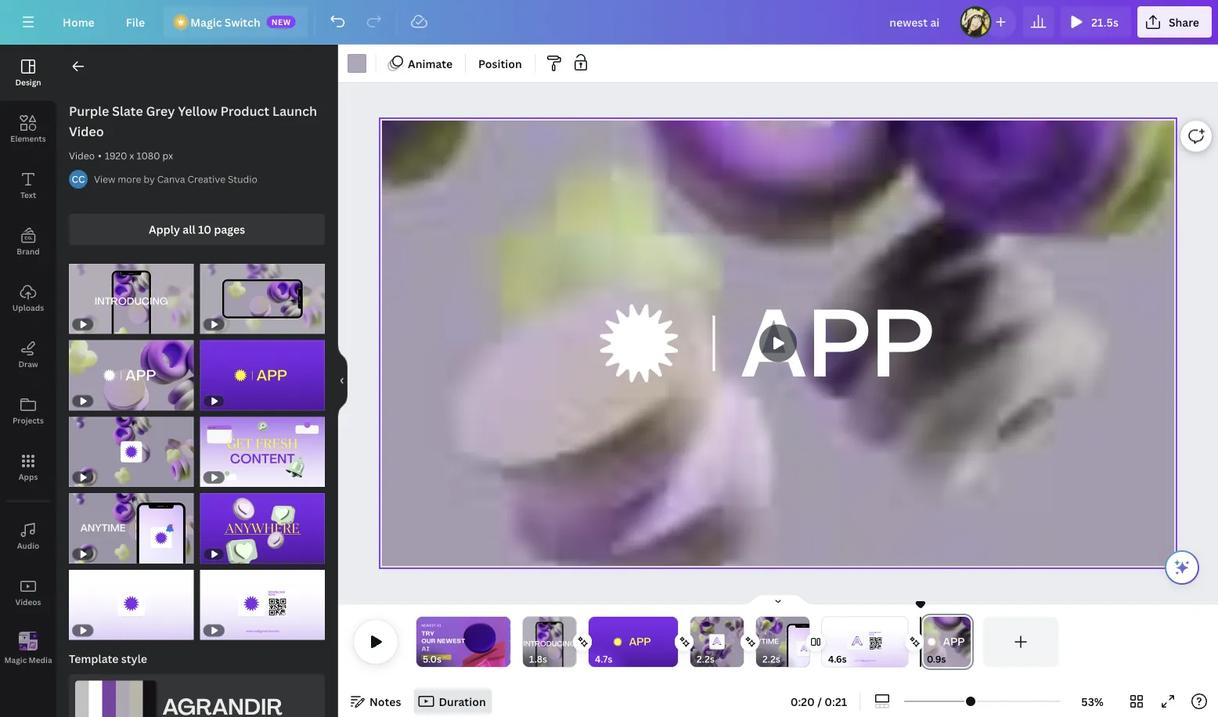 Task type: describe. For each thing, give the bounding box(es) containing it.
notes
[[370, 694, 401, 709]]

text
[[20, 190, 36, 200]]

apps button
[[0, 439, 56, 496]]

anytime button
[[739, 617, 828, 696]]

home
[[63, 14, 95, 29]]

duration button
[[414, 689, 492, 714]]

template style
[[69, 652, 147, 667]]

up
[[435, 657, 438, 659]]

design
[[15, 77, 41, 87]]

view more by canva creative studio button
[[94, 172, 258, 187]]

hide image
[[338, 343, 348, 419]]

21.5s button
[[1061, 6, 1132, 38]]

new
[[272, 16, 291, 27]]

0.9s button
[[927, 652, 947, 667]]

4.6s
[[829, 653, 847, 666]]

purple
[[69, 103, 109, 119]]

text button
[[0, 157, 56, 214]]

file button
[[113, 6, 158, 38]]

newest up 'try our newest ai'
[[510, 625, 525, 628]]

introducing button
[[505, 617, 594, 680]]

6 trimming, start edge slider from the left
[[823, 617, 833, 667]]

ai inside 'try our newest ai'
[[510, 646, 518, 652]]

media
[[29, 655, 52, 666]]

now!
[[439, 657, 446, 659]]

4.7s
[[595, 653, 613, 666]]

share
[[1169, 14, 1200, 29]]

try for try our newest ai sign up now!
[[422, 631, 435, 637]]

1080
[[137, 149, 160, 162]]

purple slate grey yellow product launch video
[[69, 103, 317, 140]]

video inside purple slate grey yellow product launch video
[[69, 123, 104, 140]]

4.7s button
[[595, 652, 613, 667]]

studio
[[228, 173, 258, 186]]

now
[[870, 634, 875, 636]]

www.reallygreatai.com
[[855, 660, 876, 662]]

53% button
[[1068, 689, 1119, 714]]

2.2s button for trimming, start edge slider inside the 'anytime' button
[[763, 652, 781, 667]]

share button
[[1138, 6, 1213, 38]]

apps
[[19, 472, 38, 482]]

2.2s for fourth trimming, start edge slider from the right
[[697, 653, 715, 666]]

1920 x 1080 px
[[105, 149, 173, 162]]

magic media
[[4, 655, 52, 666]]

0:21
[[825, 694, 848, 709]]

audio
[[17, 541, 39, 551]]

canva creative studio image
[[69, 170, 88, 189]]

try our newest ai sign up now!
[[422, 631, 466, 659]]

/
[[818, 694, 822, 709]]

by
[[144, 173, 155, 186]]

hide pages image
[[741, 594, 816, 606]]

more
[[118, 173, 141, 186]]

launch
[[273, 103, 317, 119]]

ai inside try our newest ai sign up now!
[[422, 646, 430, 652]]

4 trimming, start edge slider from the left
[[691, 617, 702, 667]]

brand button
[[0, 214, 56, 270]]

2 video from the top
[[69, 149, 95, 162]]

newest inside try our newest ai sign up now!
[[437, 639, 466, 645]]

5.0s
[[423, 653, 442, 666]]

download
[[870, 632, 882, 634]]

21.5s
[[1092, 14, 1119, 29]]

trimming, end edge slider for seventh trimming, start edge slider from the right
[[500, 617, 511, 667]]

7 trimming, start edge slider from the left
[[921, 617, 935, 667]]

app inside button
[[630, 638, 651, 649]]

notes button
[[345, 689, 408, 714]]

trimming, end edge slider for fourth trimming, start edge slider from the right
[[733, 617, 744, 667]]

try our newest ai
[[510, 631, 554, 652]]

app button
[[589, 617, 678, 667]]

draw
[[18, 359, 38, 369]]

uploads button
[[0, 270, 56, 327]]

magic for magic media
[[4, 655, 27, 666]]

trimming, end edge slider for third trimming, start edge slider from left
[[667, 617, 678, 667]]

view more by canva creative studio
[[94, 173, 258, 186]]

projects button
[[0, 383, 56, 439]]



Task type: locate. For each thing, give the bounding box(es) containing it.
try
[[422, 631, 435, 637], [510, 631, 523, 637]]

1 vertical spatial video
[[69, 149, 95, 162]]

53%
[[1082, 694, 1104, 709]]

trimming, start edge slider
[[417, 617, 428, 667], [523, 617, 534, 667], [589, 617, 600, 667], [691, 617, 702, 667], [757, 617, 768, 667], [823, 617, 833, 667], [921, 617, 935, 667]]

0 vertical spatial magic
[[191, 14, 222, 29]]

magic left switch
[[191, 14, 222, 29]]

grey
[[146, 103, 175, 119]]

all
[[183, 222, 196, 237]]

0 horizontal spatial 2.2s
[[697, 653, 715, 666]]

1 horizontal spatial 2.2s button
[[763, 652, 781, 667]]

px
[[163, 149, 173, 162]]

2 our from the left
[[510, 639, 524, 645]]

2 2.2s from the left
[[763, 653, 781, 666]]

magic inside 'button'
[[4, 655, 27, 666]]

trimming, end edge slider left anytime
[[733, 617, 744, 667]]

10
[[198, 222, 211, 237]]

0.9s
[[927, 653, 947, 666]]

1 horizontal spatial app
[[741, 306, 936, 400]]

2.2s button right app button
[[697, 652, 715, 667]]

trimming, start edge slider inside 'anytime' button
[[757, 617, 768, 667]]

magic left 'media'
[[4, 655, 27, 666]]

2.2s for trimming, start edge slider inside the 'anytime' button
[[763, 653, 781, 666]]

trimming, end edge slider for trimming, start edge slider inside the 'anytime' button
[[799, 617, 810, 667]]

trimming, end edge slider inside introducing button
[[566, 617, 577, 667]]

1 newest ai from the left
[[422, 625, 441, 628]]

4 trimming, end edge slider from the left
[[733, 617, 744, 667]]

trimming, end edge slider for seventh trimming, start edge slider from the left
[[960, 617, 974, 667]]

#b1a7bc image
[[348, 54, 367, 73], [348, 54, 367, 73]]

2 trimming, start edge slider from the left
[[523, 617, 534, 667]]

our inside 'try our newest ai'
[[510, 639, 524, 645]]

1 horizontal spatial try
[[510, 631, 523, 637]]

newest ai up try our newest ai sign up now!
[[422, 625, 441, 628]]

1920
[[105, 149, 127, 162]]

0:20 / 0:21
[[791, 694, 848, 709]]

0 vertical spatial video
[[69, 123, 104, 140]]

trimming, end edge slider left 1.8s
[[500, 617, 511, 667]]

elements
[[10, 133, 46, 144]]

magic
[[191, 14, 222, 29], [4, 655, 27, 666]]

1 2.2s from the left
[[697, 653, 715, 666]]

Page title text field
[[953, 652, 960, 667]]

duration
[[439, 694, 486, 709]]

canva assistant image
[[1173, 559, 1192, 577]]

newest up 1.8s
[[526, 639, 554, 645]]

videos button
[[0, 565, 56, 621]]

newest ai
[[422, 625, 441, 628], [510, 625, 530, 628]]

videos
[[15, 597, 41, 607]]

creative
[[188, 173, 226, 186]]

newest inside 'try our newest ai'
[[526, 639, 554, 645]]

1.8s
[[530, 653, 548, 666]]

trimming, end edge slider inside 'anytime' button
[[799, 617, 810, 667]]

2.2s button down anytime
[[763, 652, 781, 667]]

1 horizontal spatial our
[[510, 639, 524, 645]]

brand
[[17, 246, 40, 257]]

animate button
[[383, 51, 459, 76]]

trimming, end edge slider left 4.6s
[[799, 617, 810, 667]]

0 horizontal spatial 2.2s button
[[697, 652, 715, 667]]

4.6s button
[[829, 652, 847, 667]]

introducing
[[524, 641, 576, 648]]

1 trimming, end edge slider from the left
[[500, 617, 511, 667]]

anytime
[[747, 639, 779, 646]]

our
[[422, 639, 436, 645], [510, 639, 524, 645]]

2.2s right app button
[[697, 653, 715, 666]]

uploads
[[12, 302, 44, 313]]

5 trimming, start edge slider from the left
[[757, 617, 768, 667]]

7 trimming, end edge slider from the left
[[960, 617, 974, 667]]

app
[[741, 306, 936, 400], [630, 638, 651, 649]]

magic switch
[[191, 14, 261, 29]]

trimming, end edge slider right 4.7s
[[667, 617, 678, 667]]

newest ai up 'try our newest ai'
[[510, 625, 530, 628]]

0 horizontal spatial newest ai
[[422, 625, 441, 628]]

5 trimming, end edge slider from the left
[[799, 617, 810, 667]]

Design title text field
[[878, 6, 954, 38]]

template
[[69, 652, 119, 667]]

newest up "now!"
[[437, 639, 466, 645]]

2.2s down anytime
[[763, 653, 781, 666]]

2 2.2s button from the left
[[763, 652, 781, 667]]

1 trimming, start edge slider from the left
[[417, 617, 428, 667]]

0:20
[[791, 694, 815, 709]]

video up "canva creative studio" image on the left top
[[69, 149, 95, 162]]

switch
[[225, 14, 261, 29]]

0 horizontal spatial try
[[422, 631, 435, 637]]

x
[[130, 149, 134, 162]]

file
[[126, 14, 145, 29]]

1 horizontal spatial magic
[[191, 14, 222, 29]]

1 horizontal spatial newest ai
[[510, 625, 530, 628]]

design button
[[0, 45, 56, 101]]

try inside 'try our newest ai'
[[510, 631, 523, 637]]

our inside try our newest ai sign up now!
[[422, 639, 436, 645]]

2.2s button for fourth trimming, start edge slider from the right
[[697, 652, 715, 667]]

apply all 10 pages button
[[69, 214, 325, 245]]

5.0s button
[[423, 652, 442, 667]]

trimming, start edge slider inside introducing button
[[523, 617, 534, 667]]

video down purple
[[69, 123, 104, 140]]

position button
[[472, 51, 529, 76]]

1 vertical spatial magic
[[4, 655, 27, 666]]

3 trimming, end edge slider from the left
[[667, 617, 678, 667]]

product
[[221, 103, 270, 119]]

1 try from the left
[[422, 631, 435, 637]]

purple slate grey yellow product launch video element
[[69, 264, 194, 334], [200, 264, 325, 334], [69, 341, 194, 411], [200, 341, 325, 411], [69, 417, 194, 487], [200, 417, 325, 487], [69, 494, 194, 564], [200, 494, 325, 564], [69, 570, 194, 640], [200, 570, 325, 640]]

position
[[479, 56, 522, 71]]

ai
[[437, 625, 441, 628], [526, 625, 530, 628], [422, 646, 430, 652], [510, 646, 518, 652]]

try for try our newest ai
[[510, 631, 523, 637]]

canva creative studio element
[[69, 170, 88, 189]]

magic media button
[[0, 621, 56, 678]]

magic for magic switch
[[191, 14, 222, 29]]

0 horizontal spatial our
[[422, 639, 436, 645]]

trimming, end edge slider right download now
[[898, 617, 909, 667]]

ai left 1.8s button at the left bottom of page
[[510, 646, 518, 652]]

trimming, end edge slider right 1.8s
[[566, 617, 577, 667]]

elements button
[[0, 101, 56, 157]]

ai up sign
[[422, 646, 430, 652]]

2 try from the left
[[510, 631, 523, 637]]

magic inside main "menu bar"
[[191, 14, 222, 29]]

3 trimming, start edge slider from the left
[[589, 617, 600, 667]]

0 vertical spatial app
[[741, 306, 936, 400]]

trimming, end edge slider for trimming, start edge slider inside introducing button
[[566, 617, 577, 667]]

1 vertical spatial app
[[630, 638, 651, 649]]

projects
[[13, 415, 44, 426]]

style
[[121, 652, 147, 667]]

our for try our newest ai
[[510, 639, 524, 645]]

1 horizontal spatial 2.2s
[[763, 653, 781, 666]]

ai up try our newest ai sign up now!
[[437, 625, 441, 628]]

0 horizontal spatial app
[[630, 638, 651, 649]]

sign
[[427, 657, 434, 659]]

apply
[[149, 222, 180, 237]]

apply all 10 pages
[[149, 222, 245, 237]]

newest up try our newest ai sign up now!
[[422, 625, 436, 628]]

0 horizontal spatial magic
[[4, 655, 27, 666]]

2 trimming, end edge slider from the left
[[566, 617, 577, 667]]

2 newest ai from the left
[[510, 625, 530, 628]]

trimming, end edge slider for 2nd trimming, start edge slider from the right
[[898, 617, 909, 667]]

main menu bar
[[0, 0, 1219, 45]]

1.8s button
[[530, 652, 548, 667]]

audio button
[[0, 508, 56, 565]]

yellow
[[178, 103, 218, 119]]

slate
[[112, 103, 143, 119]]

1 our from the left
[[422, 639, 436, 645]]

canva
[[157, 173, 185, 186]]

1 2.2s button from the left
[[697, 652, 715, 667]]

try inside try our newest ai sign up now!
[[422, 631, 435, 637]]

pages
[[214, 222, 245, 237]]

animate
[[408, 56, 453, 71]]

our for try our newest ai sign up now!
[[422, 639, 436, 645]]

trimming, end edge slider
[[500, 617, 511, 667], [566, 617, 577, 667], [667, 617, 678, 667], [733, 617, 744, 667], [799, 617, 810, 667], [898, 617, 909, 667], [960, 617, 974, 667]]

download now
[[870, 632, 882, 636]]

video
[[69, 123, 104, 140], [69, 149, 95, 162]]

side panel tab list
[[0, 45, 56, 678]]

1 video from the top
[[69, 123, 104, 140]]

home link
[[50, 6, 107, 38]]

trimming, end edge slider right page title text field
[[960, 617, 974, 667]]

2.2s
[[697, 653, 715, 666], [763, 653, 781, 666]]

draw button
[[0, 327, 56, 383]]

view
[[94, 173, 115, 186]]

6 trimming, end edge slider from the left
[[898, 617, 909, 667]]

newest
[[422, 625, 436, 628], [510, 625, 525, 628], [437, 639, 466, 645], [526, 639, 554, 645]]

ai up 'try our newest ai'
[[526, 625, 530, 628]]



Task type: vqa. For each thing, say whether or not it's contained in the screenshot.
The 0.9S Button
yes



